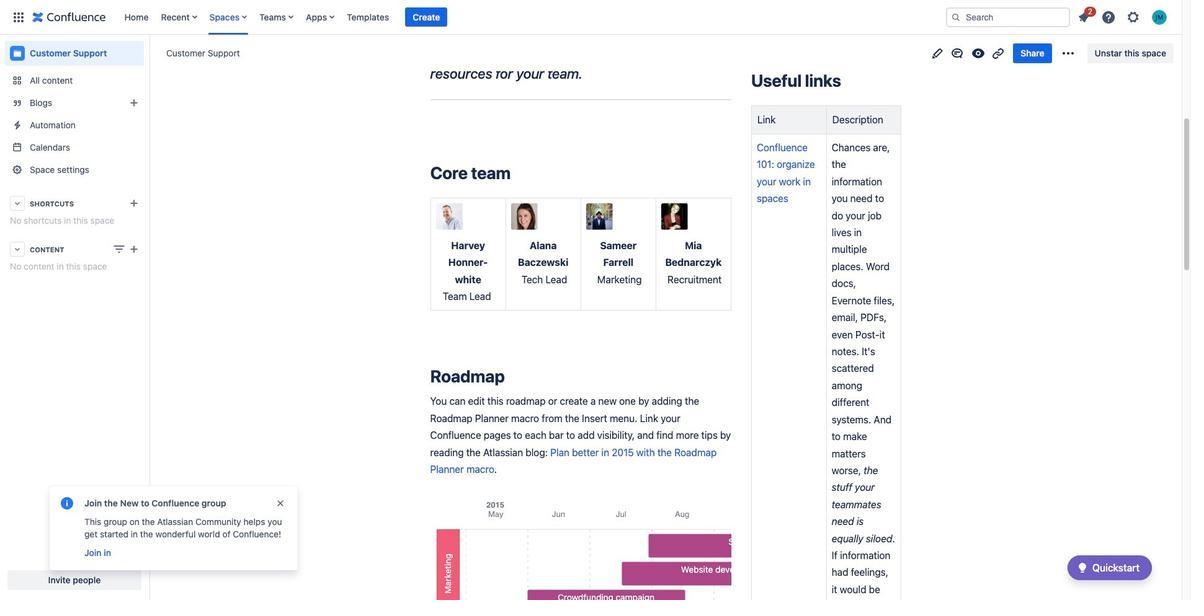 Task type: describe. For each thing, give the bounding box(es) containing it.
harvey.jpg image
[[436, 203, 463, 230]]

alana.jpg image
[[511, 203, 538, 230]]

your profile and preferences image
[[1152, 10, 1167, 25]]

create a blog image
[[127, 96, 141, 110]]

list item inside global element
[[405, 7, 448, 27]]

space element
[[0, 35, 149, 601]]

change view image
[[112, 242, 127, 257]]

settings icon image
[[1126, 10, 1141, 25]]

more actions image
[[1061, 46, 1076, 60]]

stop watching image
[[971, 46, 986, 60]]

sameer.jpg image
[[586, 203, 613, 230]]

help icon image
[[1101, 10, 1116, 25]]

collapse sidebar image
[[135, 41, 163, 66]]

0 horizontal spatial copy image
[[504, 369, 518, 384]]

2 horizontal spatial copy image
[[840, 73, 855, 88]]

check image
[[1075, 561, 1090, 576]]

Search field
[[946, 7, 1070, 27]]

notification icon image
[[1076, 10, 1091, 25]]



Task type: vqa. For each thing, say whether or not it's contained in the screenshot.
Projects at the left of the page
no



Task type: locate. For each thing, give the bounding box(es) containing it.
appswitcher icon image
[[11, 10, 26, 25]]

banner
[[0, 0, 1182, 35]]

info image
[[60, 496, 74, 511]]

copy link image
[[991, 46, 1006, 60]]

global element
[[7, 0, 944, 34]]

list item
[[1073, 5, 1096, 27], [405, 7, 448, 27]]

dismiss image
[[275, 499, 285, 509]]

copy image
[[510, 166, 524, 181]]

0 horizontal spatial list item
[[405, 7, 448, 27]]

confluence image
[[32, 10, 106, 25], [32, 10, 106, 25]]

cassie.jpg image
[[661, 203, 688, 230]]

add shortcut image
[[127, 196, 141, 211]]

list
[[118, 0, 944, 34], [1073, 5, 1174, 28]]

1 horizontal spatial list
[[1073, 5, 1174, 28]]

1 horizontal spatial copy image
[[585, 66, 600, 81]]

None search field
[[946, 7, 1070, 27]]

search image
[[951, 12, 961, 22]]

create a page image
[[127, 242, 141, 257]]

1 horizontal spatial list item
[[1073, 5, 1096, 27]]

0 horizontal spatial list
[[118, 0, 944, 34]]

copy image
[[585, 66, 600, 81], [840, 73, 855, 88], [504, 369, 518, 384]]

edit this page image
[[930, 46, 945, 60]]



